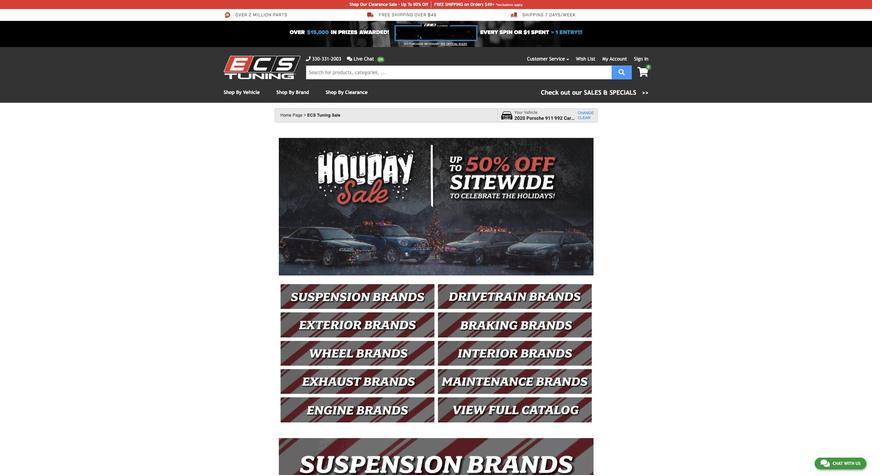 Task type: describe. For each thing, give the bounding box(es) containing it.
ping
[[454, 2, 463, 7]]

change clear
[[578, 111, 594, 120]]

clearance for our
[[369, 2, 388, 7]]

2
[[249, 13, 252, 18]]

$49
[[428, 13, 437, 18]]

shopping cart image
[[638, 67, 649, 77]]

by for vehicle
[[236, 90, 242, 95]]

comments image for live
[[347, 56, 352, 61]]

search image
[[619, 69, 625, 75]]

sales & specials link
[[541, 88, 649, 97]]

shop by vehicle
[[224, 90, 260, 95]]

Search text field
[[306, 65, 612, 79]]

free
[[434, 2, 444, 7]]

free shipping over $49 link
[[367, 12, 437, 18]]

shop by vehicle link
[[224, 90, 260, 95]]

331-
[[322, 56, 331, 62]]

by for clearance
[[338, 90, 344, 95]]

chat inside chat with us link
[[833, 461, 843, 466]]

shipping 7 days/week
[[523, 13, 576, 18]]

in
[[331, 29, 337, 36]]

sign in link
[[634, 56, 649, 62]]

shop for shop by brand
[[277, 90, 288, 95]]

home page
[[281, 113, 303, 118]]

specials
[[610, 89, 637, 96]]

your vehicle 2020 porsche 911 992 carrera s coupe h6 3.0l
[[515, 110, 617, 121]]

vehicle inside your vehicle 2020 porsche 911 992 carrera s coupe h6 3.0l
[[524, 110, 538, 115]]

rules
[[459, 42, 467, 46]]

our
[[360, 2, 367, 7]]

0 horizontal spatial vehicle
[[243, 90, 260, 95]]

shop by brand
[[277, 90, 309, 95]]

customer
[[527, 56, 548, 62]]

&
[[604, 89, 608, 96]]

sale inside 'link'
[[389, 2, 397, 7]]

purchase
[[409, 42, 424, 46]]

million
[[253, 13, 272, 18]]

free
[[379, 13, 391, 18]]

phone image
[[306, 56, 311, 61]]

my account
[[603, 56, 627, 62]]

2020
[[515, 115, 526, 121]]

home
[[281, 113, 292, 118]]

with
[[844, 461, 855, 466]]

chat with us link
[[815, 458, 867, 469]]

330-331-2003 link
[[306, 55, 341, 63]]

$49+
[[485, 2, 495, 7]]

ship
[[445, 2, 454, 7]]

see official rules link
[[441, 42, 467, 46]]

=
[[551, 29, 554, 36]]

shop for shop by clearance
[[326, 90, 337, 95]]

every spin or $1 spent = 1 entry!!!
[[480, 29, 583, 36]]

911
[[545, 115, 554, 121]]

page
[[293, 113, 303, 118]]

home page link
[[281, 113, 306, 118]]

*exclusions
[[496, 3, 513, 6]]

comments image for chat
[[821, 459, 830, 467]]

over
[[415, 13, 427, 18]]

over 2 million parts link
[[224, 12, 287, 18]]

ecs tuning sale
[[307, 113, 340, 118]]

shop our clearance sale - up to 80% off
[[350, 2, 428, 7]]

*exclusions apply link
[[496, 2, 523, 7]]

sales & specials
[[584, 89, 637, 96]]

330-
[[312, 56, 322, 62]]

clear link
[[578, 115, 594, 120]]

330-331-2003
[[312, 56, 341, 62]]

over 2 million parts
[[236, 13, 287, 18]]

7
[[545, 13, 548, 18]]

shop our clearance sale - up to 80% off link
[[350, 1, 432, 8]]

off
[[422, 2, 428, 7]]

change link
[[578, 111, 594, 115]]

tuning
[[317, 113, 331, 118]]

live chat
[[354, 56, 374, 62]]

s
[[581, 115, 584, 121]]

customer service button
[[527, 55, 569, 63]]

h6
[[600, 115, 606, 121]]

my
[[603, 56, 608, 62]]

spent
[[531, 29, 549, 36]]



Task type: vqa. For each thing, say whether or not it's contained in the screenshot.
the topmost 'My'
no



Task type: locate. For each thing, give the bounding box(es) containing it.
2 by from the left
[[289, 90, 295, 95]]

my account link
[[603, 56, 627, 62]]

comments image
[[347, 56, 352, 61], [821, 459, 830, 467]]

shipping
[[523, 13, 544, 18]]

1 horizontal spatial sale
[[389, 2, 397, 7]]

no
[[405, 42, 409, 46]]

by up ecs tuning sale
[[338, 90, 344, 95]]

0 horizontal spatial by
[[236, 90, 242, 95]]

2003
[[331, 56, 341, 62]]

on
[[464, 2, 469, 7]]

0 horizontal spatial chat
[[364, 56, 374, 62]]

over for over 2 million parts
[[236, 13, 248, 18]]

ecs
[[307, 113, 316, 118]]

necessary.
[[424, 42, 440, 46]]

parts
[[273, 13, 287, 18]]

change
[[578, 111, 594, 115]]

orders
[[471, 2, 484, 7]]

shop for shop our clearance sale - up to 80% off
[[350, 2, 359, 7]]

clearance up free
[[369, 2, 388, 7]]

vehicle down ecs tuning image
[[243, 90, 260, 95]]

1 vertical spatial over
[[290, 29, 305, 36]]

1 horizontal spatial over
[[290, 29, 305, 36]]

sign
[[634, 56, 643, 62]]

prizes
[[338, 29, 358, 36]]

your
[[515, 110, 523, 115]]

comments image inside live chat link
[[347, 56, 352, 61]]

over for over $15,000 in prizes
[[290, 29, 305, 36]]

wish list link
[[576, 56, 596, 62]]

in
[[645, 56, 649, 62]]

service
[[549, 56, 565, 62]]

list
[[588, 56, 596, 62]]

apply
[[514, 3, 523, 6]]

3.0l
[[607, 115, 617, 121]]

1 vertical spatial vehicle
[[524, 110, 538, 115]]

shop by clearance link
[[326, 90, 368, 95]]

sale left -
[[389, 2, 397, 7]]

account
[[610, 56, 627, 62]]

vehicle up porsche
[[524, 110, 538, 115]]

coupe
[[585, 115, 599, 121]]

wish list
[[576, 56, 596, 62]]

80%
[[413, 2, 421, 7]]

comments image left chat with us
[[821, 459, 830, 467]]

0 link
[[632, 64, 651, 78]]

by down ecs tuning image
[[236, 90, 242, 95]]

brand
[[296, 90, 309, 95]]

clearance inside shop our clearance sale - up to 80% off 'link'
[[369, 2, 388, 7]]

no purchase necessary. see official rules .
[[405, 42, 468, 46]]

customer service
[[527, 56, 565, 62]]

shop
[[350, 2, 359, 7], [224, 90, 235, 95], [277, 90, 288, 95], [326, 90, 337, 95]]

1 vertical spatial clearance
[[345, 90, 368, 95]]

by
[[236, 90, 242, 95], [289, 90, 295, 95], [338, 90, 344, 95]]

0
[[648, 65, 650, 69]]

0 vertical spatial chat
[[364, 56, 374, 62]]

by left brand
[[289, 90, 295, 95]]

clear
[[578, 115, 591, 120]]

0 vertical spatial vehicle
[[243, 90, 260, 95]]

entry!!!
[[560, 29, 583, 36]]

shipping
[[392, 13, 413, 18]]

1 horizontal spatial clearance
[[369, 2, 388, 7]]

chat right live
[[364, 56, 374, 62]]

chat inside live chat link
[[364, 56, 374, 62]]

0 vertical spatial clearance
[[369, 2, 388, 7]]

comments image inside chat with us link
[[821, 459, 830, 467]]

992
[[555, 115, 563, 121]]

us
[[856, 461, 861, 466]]

ecs tuning 'spin to win' contest logo image
[[395, 24, 478, 41]]

1 by from the left
[[236, 90, 242, 95]]

over $15,000 in prizes
[[290, 29, 358, 36]]

official
[[446, 42, 458, 46]]

shop by clearance
[[326, 90, 368, 95]]

0 horizontal spatial over
[[236, 13, 248, 18]]

1 horizontal spatial by
[[289, 90, 295, 95]]

up
[[401, 2, 407, 7]]

$1
[[524, 29, 530, 36]]

1 horizontal spatial vehicle
[[524, 110, 538, 115]]

free ship ping on orders $49+ *exclusions apply
[[434, 2, 523, 7]]

or
[[514, 29, 522, 36]]

shop by brand link
[[277, 90, 309, 95]]

live chat link
[[347, 55, 384, 63]]

1 vertical spatial chat
[[833, 461, 843, 466]]

over
[[236, 13, 248, 18], [290, 29, 305, 36]]

shop for shop by vehicle
[[224, 90, 235, 95]]

comments image left live
[[347, 56, 352, 61]]

spin
[[500, 29, 513, 36]]

ecs tuning image
[[224, 56, 300, 79]]

shop inside 'link'
[[350, 2, 359, 7]]

0 vertical spatial sale
[[389, 2, 397, 7]]

1 vertical spatial comments image
[[821, 459, 830, 467]]

clearance down live
[[345, 90, 368, 95]]

live
[[354, 56, 363, 62]]

.
[[467, 42, 468, 46]]

sales
[[584, 89, 602, 96]]

every
[[480, 29, 498, 36]]

clearance for by
[[345, 90, 368, 95]]

2 horizontal spatial by
[[338, 90, 344, 95]]

over left $15,000 at the top
[[290, 29, 305, 36]]

sign in
[[634, 56, 649, 62]]

vehicle
[[243, 90, 260, 95], [524, 110, 538, 115]]

to
[[408, 2, 412, 7]]

0 horizontal spatial comments image
[[347, 56, 352, 61]]

-
[[399, 2, 400, 7]]

free shipping over $49
[[379, 13, 437, 18]]

1 horizontal spatial comments image
[[821, 459, 830, 467]]

0 vertical spatial comments image
[[347, 56, 352, 61]]

over left 2
[[236, 13, 248, 18]]

1 horizontal spatial chat
[[833, 461, 843, 466]]

chat left with
[[833, 461, 843, 466]]

3 by from the left
[[338, 90, 344, 95]]

1
[[556, 29, 558, 36]]

porsche
[[527, 115, 544, 121]]

0 horizontal spatial clearance
[[345, 90, 368, 95]]

see
[[441, 42, 446, 46]]

sale right tuning
[[332, 113, 340, 118]]

wish
[[576, 56, 586, 62]]

days/week
[[549, 13, 576, 18]]

by for brand
[[289, 90, 295, 95]]

1 vertical spatial sale
[[332, 113, 340, 118]]

0 horizontal spatial sale
[[332, 113, 340, 118]]

0 vertical spatial over
[[236, 13, 248, 18]]



